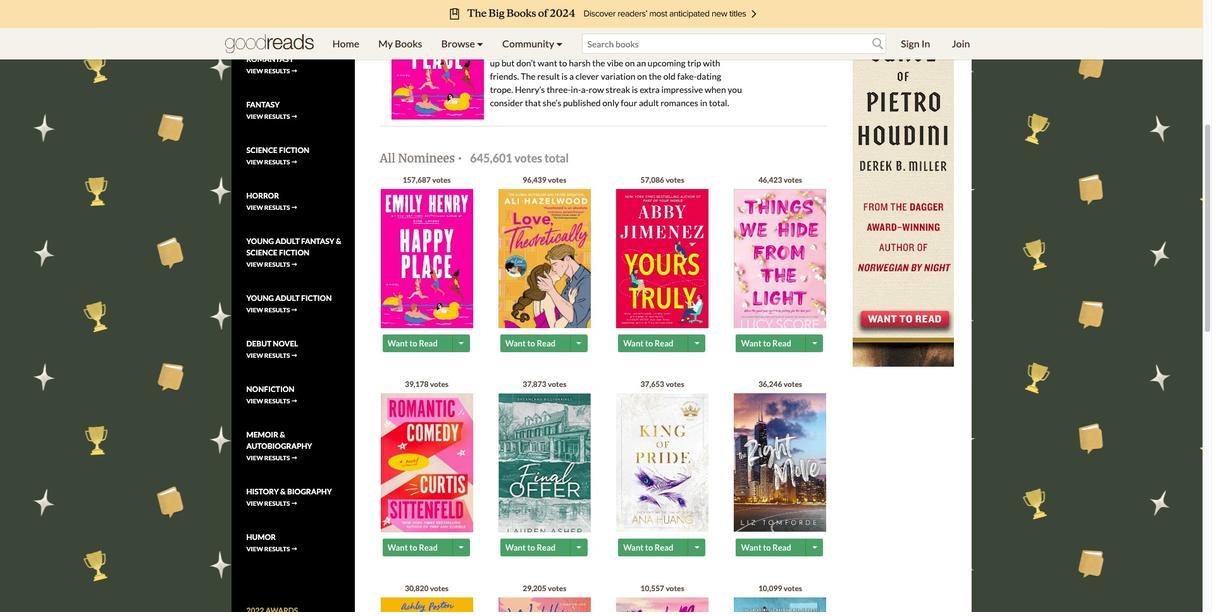 Task type: describe. For each thing, give the bounding box(es) containing it.
by
[[490, 17, 501, 28]]

37,873 votes
[[523, 380, 567, 389]]

results inside science fiction view results →
[[264, 158, 290, 166]]

my books link
[[369, 28, 432, 59]]

→ inside nonfiction view results →
[[291, 398, 298, 405]]

only
[[603, 97, 619, 108]]

to for 37,873 votes
[[527, 543, 535, 553]]

view inside young adult fantasy & science fiction view results →
[[246, 261, 263, 269]]

1 vertical spatial henry
[[513, 31, 538, 42]]

•
[[458, 151, 462, 165]]

10,557 votes
[[641, 584, 685, 594]]

1 results from the top
[[264, 22, 290, 29]]

0 vertical spatial in
[[661, 31, 669, 42]]

when
[[705, 84, 726, 95]]

third
[[580, 31, 599, 42]]

memoir
[[246, 431, 278, 440]]

& inside young adult fantasy & science fiction view results →
[[336, 237, 341, 246]]

30,820 votes
[[405, 584, 449, 594]]

39,178 votes
[[405, 380, 449, 389]]

157,687 votes
[[403, 175, 451, 185]]

upcoming
[[648, 58, 686, 68]]

science inside science fiction view results →
[[246, 146, 278, 155]]

in
[[922, 37, 931, 49]]

0 vertical spatial happy place by emily henry image
[[391, 0, 484, 119]]

clever
[[576, 71, 599, 82]]

0 horizontal spatial is
[[562, 71, 568, 82]]

view inside debut novel view results →
[[246, 352, 263, 360]]

Search books text field
[[582, 34, 887, 54]]

votes for 29,205 votes
[[548, 584, 567, 594]]

96,439 votes
[[523, 175, 567, 185]]

this
[[545, 44, 559, 55]]

total
[[545, 151, 569, 165]]

fantasy view results →
[[246, 100, 298, 120]]

1 horizontal spatial in
[[700, 97, 707, 108]]

votes for 57,086 votes
[[666, 175, 685, 185]]

trip
[[687, 58, 702, 68]]

history
[[246, 487, 279, 497]]

old
[[664, 71, 676, 82]]

view inside 'memoir & autobiography view results →'
[[246, 455, 263, 462]]

nominees
[[398, 151, 455, 165]]

nonfiction
[[246, 385, 294, 394]]

join link
[[943, 28, 980, 59]]

0 horizontal spatial with
[[526, 44, 543, 55]]

votes for 37,653 votes
[[666, 380, 685, 389]]

horror
[[246, 191, 279, 201]]

young for results
[[246, 294, 274, 303]]

total.
[[709, 97, 729, 108]]

science fiction view results →
[[246, 146, 309, 166]]

young adult fantasy & science fiction view results →
[[246, 237, 341, 269]]

read for 37,653
[[655, 543, 674, 553]]

votes inside all nominees • 645,601 votes total
[[515, 151, 542, 165]]

read for 37,873
[[537, 543, 556, 553]]

0 vertical spatial on
[[625, 58, 635, 68]]

Search for books to add to your shelves search field
[[582, 34, 887, 54]]

view inside nonfiction view results →
[[246, 398, 263, 405]]

1 view from the top
[[246, 22, 263, 29]]

view inside science fiction view results →
[[246, 158, 263, 166]]

want to read button for 57,086
[[618, 335, 690, 353]]

▾ for browse ▾
[[477, 37, 484, 49]]

sign in link
[[892, 28, 940, 59]]

57,086 votes
[[641, 175, 685, 185]]

36,246
[[759, 380, 782, 389]]

friends.
[[490, 71, 519, 82]]

author)
[[612, 17, 647, 28]]

things we hide from the light by lucy score image
[[734, 189, 827, 337]]

1 horizontal spatial the
[[649, 71, 662, 82]]

view inside the romantasy view results →
[[246, 67, 263, 75]]

10,557
[[641, 584, 664, 594]]

157,687
[[403, 175, 431, 185]]

rate
[[709, 9, 725, 18]]

want to read for 37,653 votes
[[623, 543, 674, 553]]

results inside the romantasy view results →
[[264, 67, 290, 75]]

want to read for 96,439 votes
[[505, 339, 556, 349]]

votes for 36,246 votes
[[784, 380, 802, 389]]

want for 39,178
[[388, 543, 408, 553]]

0 vertical spatial emily
[[503, 17, 528, 28]]

view inside history & biography view results →
[[246, 500, 263, 508]]

1 vertical spatial a
[[569, 71, 574, 82]]

meet me at the lake by carley fortune image
[[616, 598, 709, 613]]

final offer by lauren asher image
[[499, 394, 591, 541]]

votes for 10,099 votes
[[784, 584, 802, 594]]

fantasy inside fantasy view results →
[[246, 100, 280, 110]]

have
[[639, 44, 657, 55]]

to for 36,246 votes
[[763, 543, 771, 553]]

advertisement element
[[853, 0, 954, 367]]

want for 36,246
[[741, 543, 762, 553]]

▾ for community ▾
[[556, 37, 563, 49]]

read for 157,687
[[419, 339, 438, 349]]

39,178
[[405, 380, 429, 389]]

want to read button for 96,439
[[500, 335, 572, 353]]

→ inside humor view results →
[[291, 546, 298, 553]]

tale
[[561, 44, 576, 55]]

results inside debut novel view results →
[[264, 352, 290, 360]]

four
[[621, 97, 637, 108]]

preview
[[747, 25, 778, 36]]

dating
[[697, 71, 721, 82]]

adult
[[639, 97, 659, 108]]

results inside nonfiction view results →
[[264, 398, 290, 405]]

all nominees • 645,601 votes total
[[380, 151, 569, 165]]

join
[[952, 37, 970, 49]]

romantic comedy by curtis sittenfeld image
[[381, 394, 473, 533]]

victory
[[632, 31, 660, 42]]

memoir & autobiography view results →
[[246, 431, 312, 462]]

community ▾ button
[[493, 28, 572, 59]]

→ inside 'memoir & autobiography view results →'
[[291, 455, 298, 462]]

46,423
[[759, 175, 782, 185]]

want to read for 57,086 votes
[[623, 339, 674, 349]]

result
[[537, 71, 560, 82]]

open preview link
[[704, 21, 798, 41]]

biography
[[287, 487, 332, 497]]

young adult fiction view results →
[[246, 294, 332, 314]]

browse ▾
[[441, 37, 484, 49]]

community ▾
[[503, 37, 563, 49]]

read for 96,439
[[537, 339, 556, 349]]

10,099
[[759, 584, 782, 594]]

up
[[490, 58, 500, 68]]

results inside history & biography view results →
[[264, 500, 290, 508]]

→ inside fantasy view results →
[[291, 113, 298, 120]]

results inside humor view results →
[[264, 546, 290, 553]]

want to read button for 37,653
[[618, 539, 690, 557]]

results inside the young adult fiction view results →
[[264, 306, 290, 314]]

horror view results →
[[246, 191, 298, 212]]

results inside fantasy view results →
[[264, 113, 290, 120]]

votes for 30,820 votes
[[430, 584, 449, 594]]

want to read for 36,246 votes
[[741, 543, 792, 553]]

books
[[395, 37, 422, 49]]

want to read button for 37,873
[[500, 539, 572, 557]]

(goodreads
[[560, 17, 610, 28]]

29,205
[[523, 584, 547, 594]]

to for 37,653 votes
[[645, 543, 653, 553]]

want to read button for 39,178
[[383, 539, 454, 557]]

sign
[[901, 37, 920, 49]]

it:
[[726, 9, 733, 18]]

votes for 37,873 votes
[[548, 380, 567, 389]]

read for 57,086
[[655, 339, 674, 349]]

but
[[502, 58, 515, 68]]

published
[[563, 97, 601, 108]]

young for science
[[246, 237, 274, 246]]

fiction inside young adult fantasy & science fiction view results →
[[279, 248, 309, 258]]

wildfire by hannah  grace image
[[499, 598, 591, 613]]

want to read for 39,178 votes
[[388, 543, 438, 553]]

want to read for 46,423 votes
[[741, 339, 792, 349]]

nonfiction view results →
[[246, 385, 298, 405]]

open
[[723, 25, 745, 36]]

open preview
[[723, 25, 778, 36]]

my books
[[378, 37, 422, 49]]

0 horizontal spatial the
[[593, 58, 605, 68]]

to inside by emily henry (goodreads author) emily henry clocks her third straight victory in the category with this tale of a couple who have broken up but don't want to harsh the vibe on an upcoming trip with friends. the result is a clever variation on the old fake-dating trope. henry's three-in-a-row streak is extra impressive when you consider that she's published only four adult romances in total.
[[559, 58, 567, 68]]



Task type: locate. For each thing, give the bounding box(es) containing it.
harsh
[[569, 58, 591, 68]]

fiction down fantasy view results →
[[279, 146, 309, 155]]

science inside young adult fantasy & science fiction view results →
[[246, 248, 278, 258]]

the up broken
[[670, 31, 683, 42]]

2 vertical spatial fiction
[[301, 294, 332, 303]]

37,873
[[523, 380, 547, 389]]

henry
[[530, 17, 557, 28], [513, 31, 538, 42]]

debut
[[246, 339, 271, 349]]

want for 57,086
[[623, 339, 644, 349]]

view down romantasy
[[246, 67, 263, 75]]

→ down history & biography view results →
[[291, 546, 298, 553]]

results down history
[[264, 500, 290, 508]]

want to read up 39,178 in the left of the page
[[388, 339, 438, 349]]

read up 10,099 votes
[[773, 543, 792, 553]]

science
[[246, 146, 278, 155], [246, 248, 278, 258]]

& inside 'memoir & autobiography view results →'
[[280, 431, 285, 440]]

she's
[[543, 97, 562, 108]]

view down history
[[246, 500, 263, 508]]

1 science from the top
[[246, 146, 278, 155]]

0 horizontal spatial ▾
[[477, 37, 484, 49]]

→ down biography
[[291, 500, 298, 508]]

1 horizontal spatial is
[[632, 84, 638, 95]]

11 results from the top
[[264, 500, 290, 508]]

1 horizontal spatial a
[[587, 44, 592, 55]]

want to read up 37,873
[[505, 339, 556, 349]]

adult for →
[[275, 294, 300, 303]]

votes for 39,178 votes
[[430, 380, 449, 389]]

history & biography view results →
[[246, 487, 332, 508]]

want to read button
[[383, 335, 454, 353], [500, 335, 572, 353], [618, 335, 690, 353], [736, 335, 808, 353], [383, 539, 454, 557], [500, 539, 572, 557], [618, 539, 690, 557], [736, 539, 808, 557]]

to up '30,820'
[[410, 543, 417, 553]]

0 vertical spatial science
[[246, 146, 278, 155]]

votes right 46,423
[[784, 175, 802, 185]]

want
[[538, 58, 557, 68]]

a right the of
[[587, 44, 592, 55]]

want for 37,653
[[623, 543, 644, 553]]

broken
[[659, 44, 687, 55]]

votes down total
[[548, 175, 567, 185]]

on down an
[[637, 71, 647, 82]]

emily right by at the top left of the page
[[503, 17, 528, 28]]

10,099 votes
[[759, 584, 802, 594]]

1 vertical spatial fantasy
[[301, 237, 335, 246]]

view inside fantasy view results →
[[246, 113, 263, 120]]

adult down horror view results →
[[275, 237, 300, 246]]

6 results from the top
[[264, 261, 290, 269]]

1 vertical spatial on
[[637, 71, 647, 82]]

want to read up 36,246
[[741, 339, 792, 349]]

→ inside the young adult fiction view results →
[[291, 306, 298, 314]]

want up 37,653
[[623, 339, 644, 349]]

to up 10,099
[[763, 543, 771, 553]]

autobiography
[[246, 442, 312, 451]]

12 results from the top
[[264, 546, 290, 553]]

want to read up 10,099
[[741, 543, 792, 553]]

0 horizontal spatial fantasy
[[246, 100, 280, 110]]

view results →
[[246, 22, 298, 29]]

46,423 votes
[[759, 175, 802, 185]]

10 view from the top
[[246, 455, 263, 462]]

henry's
[[515, 84, 545, 95]]

→ inside young adult fantasy & science fiction view results →
[[291, 261, 298, 269]]

10 → from the top
[[291, 455, 298, 462]]

votes
[[515, 151, 542, 165], [432, 175, 451, 185], [548, 175, 567, 185], [666, 175, 685, 185], [784, 175, 802, 185], [430, 380, 449, 389], [548, 380, 567, 389], [666, 380, 685, 389], [784, 380, 802, 389], [430, 584, 449, 594], [548, 584, 567, 594], [666, 584, 685, 594], [784, 584, 802, 594]]

12 view from the top
[[246, 546, 263, 553]]

view inside horror view results →
[[246, 204, 263, 212]]

streak
[[606, 84, 630, 95]]

want up 29,205
[[505, 543, 526, 553]]

want to read button for 46,423
[[736, 335, 808, 353]]

36,246 votes
[[759, 380, 802, 389]]

adult up novel
[[275, 294, 300, 303]]

want to read button up 37,653
[[618, 335, 690, 353]]

0 horizontal spatial a
[[569, 71, 574, 82]]

3 results from the top
[[264, 113, 290, 120]]

votes right 39,178 in the left of the page
[[430, 380, 449, 389]]

votes right 36,246
[[784, 380, 802, 389]]

to for 46,423 votes
[[763, 339, 771, 349]]

results down horror
[[264, 204, 290, 212]]

results down humor
[[264, 546, 290, 553]]

want to read button up 37,873
[[500, 335, 572, 353]]

rate it:
[[709, 9, 733, 18]]

want to read button up 10,099
[[736, 539, 808, 557]]

view results → link
[[246, 8, 345, 31]]

results
[[264, 22, 290, 29], [264, 67, 290, 75], [264, 113, 290, 120], [264, 158, 290, 166], [264, 204, 290, 212], [264, 261, 290, 269], [264, 306, 290, 314], [264, 352, 290, 360], [264, 398, 290, 405], [264, 455, 290, 462], [264, 500, 290, 508], [264, 546, 290, 553]]

645,601
[[470, 151, 512, 165]]

extra
[[640, 84, 660, 95]]

read up "30,820 votes"
[[419, 543, 438, 553]]

fiction up the young adult fiction view results →
[[279, 248, 309, 258]]

1 vertical spatial with
[[703, 58, 721, 68]]

▾ inside popup button
[[556, 37, 563, 49]]

0 vertical spatial the
[[670, 31, 683, 42]]

happy place by emily henry image
[[391, 0, 484, 119], [381, 189, 473, 329]]

henry up clocks in the top left of the page
[[530, 17, 557, 28]]

to for 157,687 votes
[[410, 339, 417, 349]]

view up horror
[[246, 158, 263, 166]]

0 vertical spatial fiction
[[279, 146, 309, 155]]

1 vertical spatial science
[[246, 248, 278, 258]]

results inside horror view results →
[[264, 204, 290, 212]]

37,653 votes
[[641, 380, 685, 389]]

2 view from the top
[[246, 67, 263, 75]]

want to read button for 157,687
[[383, 335, 454, 353]]

menu containing home
[[323, 28, 572, 59]]

results inside young adult fantasy & science fiction view results →
[[264, 261, 290, 269]]

→ inside horror view results →
[[291, 204, 298, 212]]

her
[[565, 31, 578, 42]]

1 young from the top
[[246, 237, 274, 246]]

with
[[526, 44, 543, 55], [703, 58, 721, 68]]

96,439
[[523, 175, 547, 185]]

straight
[[601, 31, 631, 42]]

8 view from the top
[[246, 352, 263, 360]]

2 young from the top
[[246, 294, 274, 303]]

11 → from the top
[[291, 500, 298, 508]]

0 vertical spatial a
[[587, 44, 592, 55]]

want up 36,246
[[741, 339, 762, 349]]

1 vertical spatial happy place by emily henry image
[[381, 189, 473, 329]]

henry down emily henry link
[[513, 31, 538, 42]]

in left total.
[[700, 97, 707, 108]]

view
[[246, 22, 263, 29], [246, 67, 263, 75], [246, 113, 263, 120], [246, 158, 263, 166], [246, 204, 263, 212], [246, 261, 263, 269], [246, 306, 263, 314], [246, 352, 263, 360], [246, 398, 263, 405], [246, 455, 263, 462], [246, 500, 263, 508], [246, 546, 263, 553]]

0 vertical spatial henry
[[530, 17, 557, 28]]

view up science fiction view results → on the top
[[246, 113, 263, 120]]

4 view from the top
[[246, 158, 263, 166]]

results up romantasy
[[264, 22, 290, 29]]

view down nonfiction
[[246, 398, 263, 405]]

the most anticipated books of 2024 image
[[95, 0, 1108, 28]]

want up 39,178 in the left of the page
[[388, 339, 408, 349]]

results down 'autobiography'
[[264, 455, 290, 462]]

8 results from the top
[[264, 352, 290, 360]]

read
[[419, 339, 438, 349], [537, 339, 556, 349], [655, 339, 674, 349], [773, 339, 792, 349], [419, 543, 438, 553], [537, 543, 556, 553], [655, 543, 674, 553], [773, 543, 792, 553]]

→ up the young adult fiction view results →
[[291, 261, 298, 269]]

7 → from the top
[[291, 306, 298, 314]]

view up debut
[[246, 306, 263, 314]]

fiction inside the young adult fiction view results →
[[301, 294, 332, 303]]

to down tale on the top left
[[559, 58, 567, 68]]

→ inside history & biography view results →
[[291, 500, 298, 508]]

adult inside young adult fantasy & science fiction view results →
[[275, 237, 300, 246]]

→ down 'autobiography'
[[291, 455, 298, 462]]

to up 37,653
[[645, 339, 653, 349]]

2 science from the top
[[246, 248, 278, 258]]

2 results from the top
[[264, 67, 290, 75]]

want to read for 37,873 votes
[[505, 543, 556, 553]]

0 vertical spatial &
[[336, 237, 341, 246]]

the right move by liz tomforde image
[[734, 394, 827, 532]]

the down couple
[[593, 58, 605, 68]]

→ down nonfiction
[[291, 398, 298, 405]]

want to read button for 36,246
[[736, 539, 808, 557]]

7 view from the top
[[246, 306, 263, 314]]

votes right 37,653
[[666, 380, 685, 389]]

57,086
[[641, 175, 664, 185]]

want to read button up '30,820'
[[383, 539, 454, 557]]

1 horizontal spatial with
[[703, 58, 721, 68]]

community
[[503, 37, 555, 49]]

to for 57,086 votes
[[645, 339, 653, 349]]

1 horizontal spatial on
[[637, 71, 647, 82]]

home link
[[323, 28, 369, 59]]

menu
[[323, 28, 572, 59]]

fantasy
[[246, 100, 280, 110], [301, 237, 335, 246]]

5 view from the top
[[246, 204, 263, 212]]

that
[[525, 97, 541, 108]]

want to read button up 36,246
[[736, 335, 808, 353]]

couple
[[593, 44, 619, 55]]

a up the in- at the left of page
[[569, 71, 574, 82]]

a-
[[581, 84, 589, 95]]

→ inside the romantasy view results →
[[291, 67, 298, 75]]

want to read for 157,687 votes
[[388, 339, 438, 349]]

votes up the seven year slip by ashley poston "image"
[[430, 584, 449, 594]]

want for 37,873
[[505, 543, 526, 553]]

want up '30,820'
[[388, 543, 408, 553]]

in-
[[571, 84, 581, 95]]

you
[[728, 84, 742, 95]]

2 ▾ from the left
[[556, 37, 563, 49]]

view down the memoir
[[246, 455, 263, 462]]

humor
[[246, 533, 276, 543]]

0 vertical spatial young
[[246, 237, 274, 246]]

on left an
[[625, 58, 635, 68]]

view down debut
[[246, 352, 263, 360]]

to
[[559, 58, 567, 68], [410, 339, 417, 349], [527, 339, 535, 349], [645, 339, 653, 349], [763, 339, 771, 349], [410, 543, 417, 553], [527, 543, 535, 553], [645, 543, 653, 553], [763, 543, 771, 553]]

9 view from the top
[[246, 398, 263, 405]]

2 vertical spatial &
[[280, 487, 286, 497]]

row
[[589, 84, 604, 95]]

read for 39,178
[[419, 543, 438, 553]]

trope.
[[490, 84, 513, 95]]

young inside the young adult fiction view results →
[[246, 294, 274, 303]]

on
[[625, 58, 635, 68], [637, 71, 647, 82]]

view up the young adult fiction view results →
[[246, 261, 263, 269]]

want to read button up 10,557
[[618, 539, 690, 557]]

fiction down young adult fantasy & science fiction view results →
[[301, 294, 332, 303]]

romantasy view results →
[[246, 55, 298, 75]]

want for 157,687
[[388, 339, 408, 349]]

want to read up 37,653
[[623, 339, 674, 349]]

results up novel
[[264, 306, 290, 314]]

in up broken
[[661, 31, 669, 42]]

2 → from the top
[[291, 67, 298, 75]]

sign in
[[901, 37, 931, 49]]

1 adult from the top
[[275, 237, 300, 246]]

→ inside debut novel view results →
[[291, 352, 298, 360]]

9 → from the top
[[291, 398, 298, 405]]

1 horizontal spatial fantasy
[[301, 237, 335, 246]]

→ up young adult fantasy & science fiction view results →
[[291, 204, 298, 212]]

emily henry link
[[503, 17, 557, 28]]

want to read up '30,820'
[[388, 543, 438, 553]]

view inside the young adult fiction view results →
[[246, 306, 263, 314]]

an
[[637, 58, 646, 68]]

to up 29,205
[[527, 543, 535, 553]]

young up debut
[[246, 294, 274, 303]]

1 vertical spatial in
[[700, 97, 707, 108]]

→ down romantasy
[[291, 67, 298, 75]]

& for history & biography
[[280, 487, 286, 497]]

variation
[[601, 71, 636, 82]]

young inside young adult fantasy & science fiction view results →
[[246, 237, 274, 246]]

browse
[[441, 37, 475, 49]]

fantasy inside young adult fantasy & science fiction view results →
[[301, 237, 335, 246]]

29,205 votes
[[523, 584, 567, 594]]

view up romantasy
[[246, 22, 263, 29]]

who
[[621, 44, 637, 55]]

to for 39,178 votes
[[410, 543, 417, 553]]

of
[[577, 44, 585, 55]]

6 → from the top
[[291, 261, 298, 269]]

0 horizontal spatial on
[[625, 58, 635, 68]]

adult for fiction
[[275, 237, 300, 246]]

humor view results →
[[246, 533, 298, 553]]

2 vertical spatial the
[[649, 71, 662, 82]]

love, theoretically by ali hazelwood image
[[499, 189, 591, 331]]

read for 46,423
[[773, 339, 792, 349]]

want up 10,099
[[741, 543, 762, 553]]

science down horror view results →
[[246, 248, 278, 258]]

view down humor
[[246, 546, 263, 553]]

debut novel view results →
[[246, 339, 298, 360]]

read up 37,653 votes
[[655, 339, 674, 349]]

→ up novel
[[291, 306, 298, 314]]

results inside 'memoir & autobiography view results →'
[[264, 455, 290, 462]]

votes for 46,423 votes
[[784, 175, 802, 185]]

votes for 10,557 votes
[[666, 584, 685, 594]]

→ inside science fiction view results →
[[291, 158, 298, 166]]

results up science fiction view results → on the top
[[264, 113, 290, 120]]

→ down novel
[[291, 352, 298, 360]]

read up 36,246 votes
[[773, 339, 792, 349]]

→ up horror view results →
[[291, 158, 298, 166]]

1 vertical spatial is
[[632, 84, 638, 95]]

5 results from the top
[[264, 204, 290, 212]]

pucking around by emily rath image
[[734, 598, 827, 613]]

1 → from the top
[[291, 22, 298, 29]]

group
[[735, 9, 783, 18]]

12 → from the top
[[291, 546, 298, 553]]

0 horizontal spatial in
[[661, 31, 669, 42]]

1 ▾ from the left
[[477, 37, 484, 49]]

1 vertical spatial the
[[593, 58, 605, 68]]

want for 46,423
[[741, 339, 762, 349]]

results down romantasy
[[264, 67, 290, 75]]

votes right 57,086
[[666, 175, 685, 185]]

0 vertical spatial adult
[[275, 237, 300, 246]]

2 horizontal spatial the
[[670, 31, 683, 42]]

browse ▾ button
[[432, 28, 493, 59]]

→ up science fiction view results → on the top
[[291, 113, 298, 120]]

read up 10,557 votes
[[655, 543, 674, 553]]

0 vertical spatial fantasy
[[246, 100, 280, 110]]

don't
[[517, 58, 536, 68]]

adult inside the young adult fiction view results →
[[275, 294, 300, 303]]

the left old
[[649, 71, 662, 82]]

results down nonfiction
[[264, 398, 290, 405]]

5 → from the top
[[291, 204, 298, 212]]

0 vertical spatial with
[[526, 44, 543, 55]]

▾ inside dropdown button
[[477, 37, 484, 49]]

clocks
[[539, 31, 563, 42]]

votes up meet me at the lake by carley fortune image
[[666, 584, 685, 594]]

votes up wildfire by hannah  grace image
[[548, 584, 567, 594]]

three-
[[547, 84, 571, 95]]

1 horizontal spatial ▾
[[556, 37, 563, 49]]

young down horror view results →
[[246, 237, 274, 246]]

science down fantasy view results →
[[246, 146, 278, 155]]

yours truly by abby jimenez image
[[616, 189, 709, 331]]

fake-
[[677, 71, 697, 82]]

10 results from the top
[[264, 455, 290, 462]]

& for memoir & autobiography
[[280, 431, 285, 440]]

the
[[521, 71, 536, 82]]

votes up pucking around by emily rath image on the right bottom of the page
[[784, 584, 802, 594]]

want to read button up 29,205
[[500, 539, 572, 557]]

7 results from the top
[[264, 306, 290, 314]]

want for 96,439
[[505, 339, 526, 349]]

want to read up 10,557
[[623, 543, 674, 553]]

8 → from the top
[[291, 352, 298, 360]]

the seven year slip by ashley poston image
[[381, 598, 473, 613]]

1 vertical spatial adult
[[275, 294, 300, 303]]

to for 96,439 votes
[[527, 339, 535, 349]]

read for 36,246
[[773, 543, 792, 553]]

is up the three-
[[562, 71, 568, 82]]

1 vertical spatial young
[[246, 294, 274, 303]]

11 view from the top
[[246, 500, 263, 508]]

3 → from the top
[[291, 113, 298, 120]]

9 results from the top
[[264, 398, 290, 405]]

to up 36,246
[[763, 339, 771, 349]]

30,820
[[405, 584, 429, 594]]

want up 10,557
[[623, 543, 644, 553]]

6 view from the top
[[246, 261, 263, 269]]

want to read
[[388, 339, 438, 349], [505, 339, 556, 349], [623, 339, 674, 349], [741, 339, 792, 349], [388, 543, 438, 553], [505, 543, 556, 553], [623, 543, 674, 553], [741, 543, 792, 553]]

3 view from the top
[[246, 113, 263, 120]]

votes for 157,687 votes
[[432, 175, 451, 185]]

consider
[[490, 97, 523, 108]]

votes for 96,439 votes
[[548, 175, 567, 185]]

& inside history & biography view results →
[[280, 487, 286, 497]]

fiction inside science fiction view results →
[[279, 146, 309, 155]]

2 adult from the top
[[275, 294, 300, 303]]

to up 10,557
[[645, 543, 653, 553]]

votes up 96,439
[[515, 151, 542, 165]]

4 results from the top
[[264, 158, 290, 166]]

all
[[380, 151, 395, 165]]

votes right 37,873
[[548, 380, 567, 389]]

0 vertical spatial is
[[562, 71, 568, 82]]

4 → from the top
[[291, 158, 298, 166]]

emily
[[503, 17, 528, 28], [490, 31, 512, 42]]

&
[[336, 237, 341, 246], [280, 431, 285, 440], [280, 487, 286, 497]]

1 vertical spatial &
[[280, 431, 285, 440]]

by emily henry (goodreads author) emily henry clocks her third straight victory in the category with this tale of a couple who have broken up but don't want to harsh the vibe on an upcoming trip with friends. the result is a clever variation on the old fake-dating trope. henry's three-in-a-row streak is extra impressive when you consider that she's published only four adult romances in total.
[[490, 17, 742, 108]]

king of pride by ana huang image
[[616, 394, 709, 532]]

1 vertical spatial fiction
[[279, 248, 309, 258]]

view inside humor view results →
[[246, 546, 263, 553]]

my
[[378, 37, 393, 49]]

results down novel
[[264, 352, 290, 360]]

1 vertical spatial emily
[[490, 31, 512, 42]]

to up 37,873
[[527, 339, 535, 349]]



Task type: vqa. For each thing, say whether or not it's contained in the screenshot.
Best inside Best Mysteries By Ratings 100,000 or more 50,000 to 99,999 25,000 to 49,999 10,000 to 24,999
no



